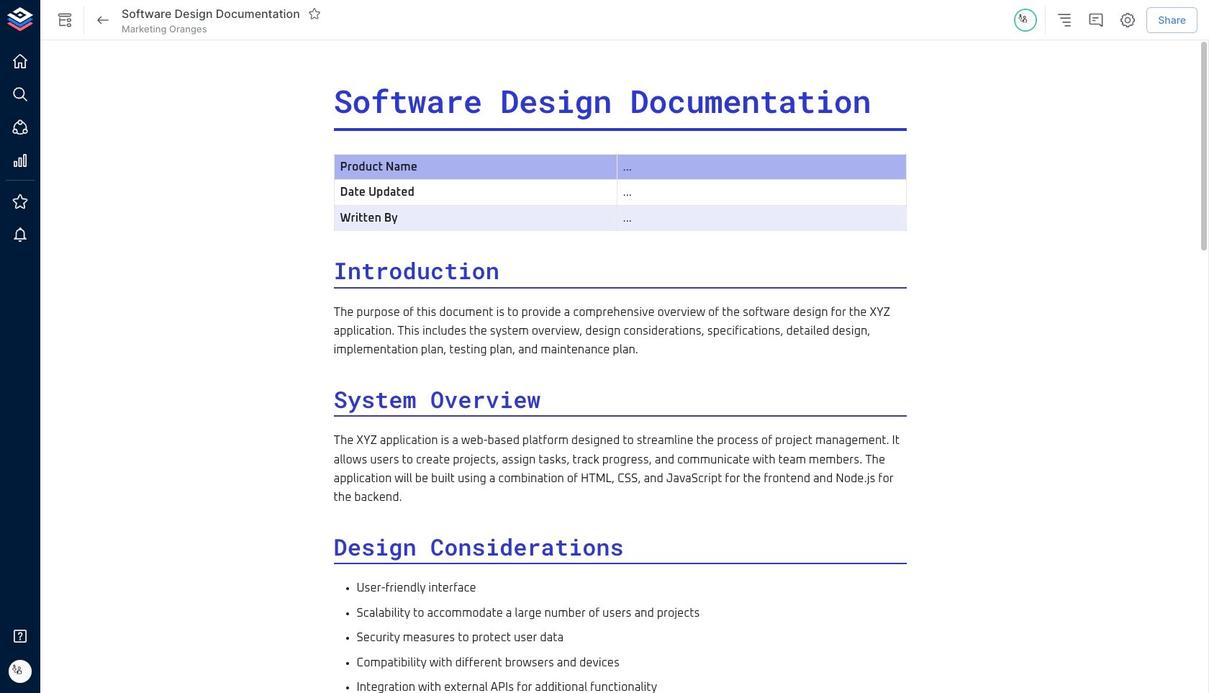 Task type: vqa. For each thing, say whether or not it's contained in the screenshot.
dialog
no



Task type: locate. For each thing, give the bounding box(es) containing it.
comments image
[[1088, 12, 1106, 29]]

settings image
[[1120, 12, 1137, 29]]

table of contents image
[[1057, 12, 1074, 29]]



Task type: describe. For each thing, give the bounding box(es) containing it.
go back image
[[94, 12, 112, 29]]

ruby anderson image
[[1016, 10, 1036, 30]]

favorite image
[[308, 7, 321, 20]]

show wiki image
[[56, 12, 73, 29]]



